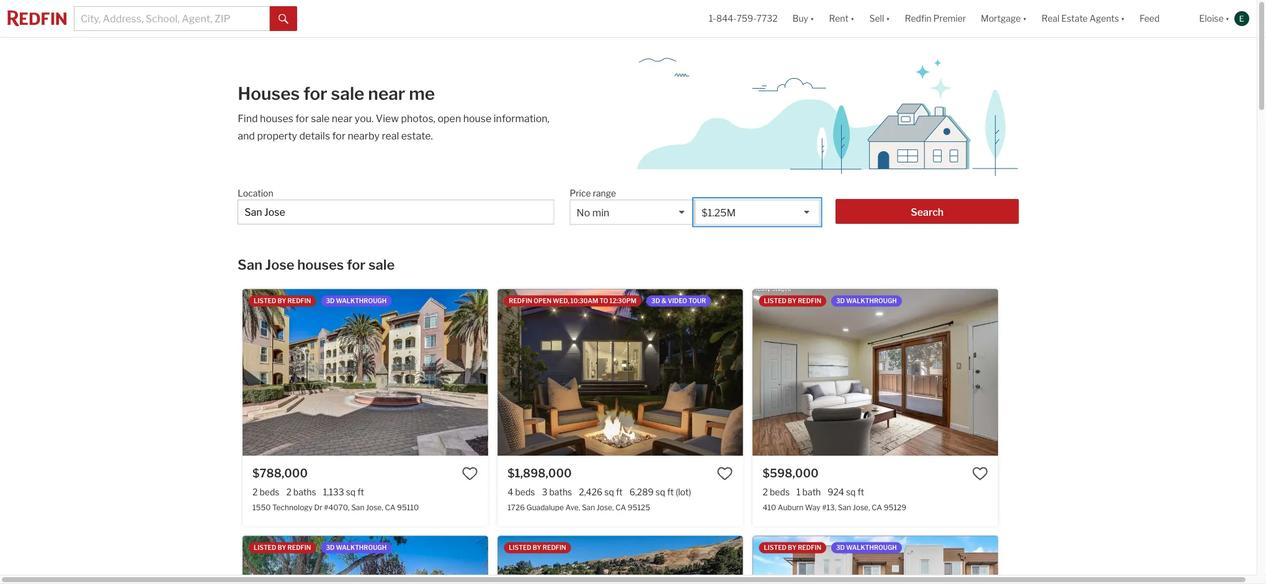 Task type: vqa. For each thing, say whether or not it's contained in the screenshot.
current
no



Task type: describe. For each thing, give the bounding box(es) containing it.
rent ▾
[[829, 13, 855, 24]]

favorite button image for $1,898,000
[[717, 466, 733, 482]]

san down '924 sq ft'
[[838, 503, 851, 512]]

3d for $598,000
[[837, 298, 845, 305]]

4 beds
[[508, 487, 535, 498]]

2 photo of 1726 guadalupe ave, san jose, ca 95125 image from the left
[[743, 289, 988, 456]]

1,133
[[323, 487, 344, 498]]

924
[[828, 487, 845, 498]]

submit search image
[[279, 14, 289, 24]]

95125
[[628, 503, 650, 512]]

1,133 sq ft
[[323, 487, 364, 498]]

price range
[[570, 188, 616, 199]]

rent ▾ button
[[822, 0, 862, 37]]

6,289 sq ft (lot)
[[630, 487, 691, 498]]

jose, for $788,000
[[366, 503, 383, 512]]

to
[[600, 298, 608, 305]]

san down 1,133 sq ft
[[351, 503, 365, 512]]

sell ▾ button
[[870, 0, 890, 37]]

open
[[534, 298, 552, 305]]

2,426
[[579, 487, 603, 498]]

dr
[[314, 503, 323, 512]]

1-844-759-7732
[[709, 13, 778, 24]]

technology
[[272, 503, 313, 512]]

2 ca from the left
[[616, 503, 626, 512]]

agents
[[1090, 13, 1119, 24]]

san left the jose
[[238, 256, 262, 273]]

rent
[[829, 13, 849, 24]]

mortgage ▾ button
[[981, 0, 1027, 37]]

3
[[542, 487, 548, 498]]

baths for $788,000
[[293, 487, 316, 498]]

0 vertical spatial houses
[[260, 112, 293, 124]]

bath
[[803, 487, 821, 498]]

ft for $598,000
[[858, 487, 865, 498]]

jose, for $598,000
[[853, 503, 870, 512]]

1-
[[709, 13, 717, 24]]

no min
[[577, 207, 610, 219]]

eloise ▾
[[1200, 13, 1230, 24]]

beds for $788,000
[[260, 487, 280, 498]]

estate.
[[401, 130, 433, 142]]

1-844-759-7732 link
[[709, 13, 778, 24]]

mortgage
[[981, 13, 1021, 24]]

844-
[[717, 13, 737, 24]]

price
[[570, 188, 591, 199]]

way
[[805, 503, 821, 512]]

2 horizontal spatial sale
[[369, 256, 395, 273]]

▾ for eloise ▾
[[1226, 13, 1230, 24]]

beds for $1,898,000
[[515, 487, 535, 498]]

▾ for rent ▾
[[851, 13, 855, 24]]

3d & video tour
[[652, 298, 706, 305]]

buy ▾
[[793, 13, 814, 24]]

view photos, open house information, and property details for nearby real estate.
[[238, 112, 550, 142]]

real
[[1042, 13, 1060, 24]]

3 sq from the left
[[656, 487, 665, 498]]

mortgage ▾ button
[[974, 0, 1035, 37]]

and
[[238, 130, 255, 142]]

find
[[238, 112, 258, 124]]

&
[[662, 298, 667, 305]]

mortgage ▾
[[981, 13, 1027, 24]]

1 photo of 706 avenue one, san jose, ca 95123 image from the left
[[753, 536, 998, 585]]

2 jose, from the left
[[597, 503, 614, 512]]

2 for $788,000
[[253, 487, 258, 498]]

rent ▾ button
[[829, 0, 855, 37]]

video
[[668, 298, 687, 305]]

3 ft from the left
[[667, 487, 674, 498]]

details
[[299, 130, 330, 142]]

2 photo of 1550 technology dr #4070, san jose, ca 95110 image from the left
[[488, 289, 733, 456]]

sell ▾ button
[[862, 0, 898, 37]]

0 horizontal spatial sale
[[311, 112, 330, 124]]

premier
[[934, 13, 966, 24]]

favorite button checkbox for $598,000
[[972, 466, 988, 482]]

sell ▾
[[870, 13, 890, 24]]

sq for $1,898,000
[[605, 487, 614, 498]]

redfin premier button
[[898, 0, 974, 37]]

ft for $1,898,000
[[616, 487, 623, 498]]

410 auburn way #13, san jose, ca 95129
[[763, 503, 907, 512]]

for inside view photos, open house information, and property details for nearby real estate.
[[332, 130, 346, 142]]

924 sq ft
[[828, 487, 865, 498]]

real estate agents ▾ link
[[1042, 0, 1125, 37]]

buy
[[793, 13, 809, 24]]

ave,
[[566, 503, 580, 512]]

410
[[763, 503, 776, 512]]

favorite button image for $598,000
[[972, 466, 988, 482]]

min
[[592, 207, 610, 219]]

2,426 sq ft
[[579, 487, 623, 498]]

1
[[797, 487, 801, 498]]

you.
[[355, 112, 374, 124]]

favorite button checkbox
[[717, 466, 733, 482]]

4
[[508, 487, 513, 498]]

1 vertical spatial houses
[[297, 256, 344, 273]]

(lot)
[[676, 487, 691, 498]]

find houses for sale near you.
[[238, 112, 376, 124]]

search
[[911, 206, 944, 218]]

jose
[[265, 256, 295, 273]]

95110
[[397, 503, 419, 512]]

photos,
[[401, 112, 436, 124]]

1 photo of 410 auburn way #13, san jose, ca 95129 image from the left
[[753, 289, 998, 456]]

95129
[[884, 503, 907, 512]]

open
[[438, 112, 461, 124]]

1726
[[508, 503, 525, 512]]



Task type: locate. For each thing, give the bounding box(es) containing it.
beds right 4
[[515, 487, 535, 498]]

0 vertical spatial city, address, school, agent, zip search field
[[74, 6, 270, 31]]

favorite button image
[[462, 466, 478, 482]]

2 baths from the left
[[549, 487, 572, 498]]

search button
[[836, 199, 1019, 224]]

6,289
[[630, 487, 654, 498]]

ft right 1,133
[[358, 487, 364, 498]]

3d walkthrough
[[326, 298, 387, 305], [837, 298, 897, 305], [326, 545, 387, 552], [837, 545, 897, 552]]

near
[[368, 83, 405, 104], [332, 112, 353, 124]]

by
[[278, 298, 286, 305], [788, 298, 797, 305], [278, 545, 286, 552], [533, 545, 542, 552], [788, 545, 797, 552]]

2 photo of 410 auburn way #13, san jose, ca 95129 image from the left
[[998, 289, 1244, 456]]

1 vertical spatial near
[[332, 112, 353, 124]]

0 vertical spatial sale
[[331, 83, 365, 104]]

$1,898,000
[[508, 467, 572, 480]]

1 horizontal spatial 2
[[286, 487, 292, 498]]

photo of 706 avenue one, san jose, ca 95123 image
[[753, 536, 998, 585], [998, 536, 1244, 585]]

2 beds up "1550"
[[253, 487, 280, 498]]

1550 technology dr #4070, san jose, ca 95110
[[253, 503, 419, 512]]

1 favorite button image from the left
[[717, 466, 733, 482]]

2 beds up 410
[[763, 487, 790, 498]]

1 ▾ from the left
[[810, 13, 814, 24]]

houses right the jose
[[297, 256, 344, 273]]

baths for $1,898,000
[[549, 487, 572, 498]]

houses
[[238, 83, 300, 104]]

near up view in the left top of the page
[[368, 83, 405, 104]]

buy ▾ button
[[793, 0, 814, 37]]

ca for $598,000
[[872, 503, 882, 512]]

ft left the 6,289
[[616, 487, 623, 498]]

feed
[[1140, 13, 1160, 24]]

1 horizontal spatial ca
[[616, 503, 626, 512]]

beds
[[260, 487, 280, 498], [515, 487, 535, 498], [770, 487, 790, 498]]

jose, down '924 sq ft'
[[853, 503, 870, 512]]

information,
[[494, 112, 550, 124]]

ca left 95129
[[872, 503, 882, 512]]

sq right 1,133
[[346, 487, 356, 498]]

$598,000
[[763, 467, 819, 480]]

1 horizontal spatial 2 beds
[[763, 487, 790, 498]]

▾ right mortgage at the right
[[1023, 13, 1027, 24]]

▾ for sell ▾
[[886, 13, 890, 24]]

#4070,
[[324, 503, 350, 512]]

1 horizontal spatial baths
[[549, 487, 572, 498]]

ca for $788,000
[[385, 503, 396, 512]]

1 2 beds from the left
[[253, 487, 280, 498]]

guadalupe
[[527, 503, 564, 512]]

photo of 410 auburn way #13, san jose, ca 95129 image
[[753, 289, 998, 456], [998, 289, 1244, 456]]

ca left 95110
[[385, 503, 396, 512]]

0 horizontal spatial baths
[[293, 487, 316, 498]]

1 ca from the left
[[385, 503, 396, 512]]

photo of 1550 technology dr #4070, san jose, ca 95110 image
[[243, 289, 488, 456], [488, 289, 733, 456]]

1 photo of 1726 guadalupe ave, san jose, ca 95125 image from the left
[[498, 289, 743, 456]]

1 jose, from the left
[[366, 503, 383, 512]]

3 ▾ from the left
[[886, 13, 890, 24]]

City, Address, School, Agent, ZIP search field
[[74, 6, 270, 31], [238, 200, 554, 225]]

2 up "1550"
[[253, 487, 258, 498]]

houses up "property"
[[260, 112, 293, 124]]

auburn
[[778, 503, 804, 512]]

▾ right sell
[[886, 13, 890, 24]]

tour
[[689, 298, 706, 305]]

photo of 0 claitor way, san jose, ca 95132 image
[[498, 536, 743, 585], [743, 536, 988, 585]]

1 sq from the left
[[346, 487, 356, 498]]

$788,000
[[253, 467, 308, 480]]

4 ▾ from the left
[[1023, 13, 1027, 24]]

$1.25m
[[702, 207, 736, 219]]

baths right "3"
[[549, 487, 572, 498]]

▾ right the buy at the right top of the page
[[810, 13, 814, 24]]

photo of 1726 guadalupe ave, san jose, ca 95125 image
[[498, 289, 743, 456], [743, 289, 988, 456]]

beds for $598,000
[[770, 487, 790, 498]]

san
[[238, 256, 262, 273], [351, 503, 365, 512], [582, 503, 595, 512], [838, 503, 851, 512]]

photo of 6816 avenida rotella, san jose, ca 95139 image down 95125
[[488, 536, 733, 585]]

property
[[257, 130, 297, 142]]

favorite button checkbox for $788,000
[[462, 466, 478, 482]]

2 photo of 706 avenue one, san jose, ca 95123 image from the left
[[998, 536, 1244, 585]]

0 horizontal spatial near
[[332, 112, 353, 124]]

2 2 beds from the left
[[763, 487, 790, 498]]

10:30am
[[571, 298, 598, 305]]

3 ca from the left
[[872, 503, 882, 512]]

1 horizontal spatial beds
[[515, 487, 535, 498]]

ca
[[385, 503, 396, 512], [616, 503, 626, 512], [872, 503, 882, 512]]

2 baths
[[286, 487, 316, 498]]

▾ inside 'link'
[[1121, 13, 1125, 24]]

1 horizontal spatial jose,
[[597, 503, 614, 512]]

for
[[303, 83, 328, 104], [296, 112, 309, 124], [332, 130, 346, 142], [347, 256, 366, 273]]

photo of 0 claitor way, san jose, ca 95132 image down 95129
[[743, 536, 988, 585]]

beds up "1550"
[[260, 487, 280, 498]]

beds up 410
[[770, 487, 790, 498]]

2 ft from the left
[[616, 487, 623, 498]]

walkthrough
[[336, 298, 387, 305], [846, 298, 897, 305], [336, 545, 387, 552], [846, 545, 897, 552]]

photo of 0 claitor way, san jose, ca 95132 image down 95125
[[498, 536, 743, 585]]

2 sq from the left
[[605, 487, 614, 498]]

wed,
[[553, 298, 569, 305]]

2 beds for $598,000
[[763, 487, 790, 498]]

2 beds from the left
[[515, 487, 535, 498]]

sq
[[346, 487, 356, 498], [605, 487, 614, 498], [656, 487, 665, 498], [846, 487, 856, 498]]

1 beds from the left
[[260, 487, 280, 498]]

0 vertical spatial near
[[368, 83, 405, 104]]

ft
[[358, 487, 364, 498], [616, 487, 623, 498], [667, 487, 674, 498], [858, 487, 865, 498]]

2 for $598,000
[[763, 487, 768, 498]]

range
[[593, 188, 616, 199]]

near left you.
[[332, 112, 353, 124]]

0 horizontal spatial favorite button checkbox
[[462, 466, 478, 482]]

▾ for buy ▾
[[810, 13, 814, 24]]

photo of 6816 avenida rotella, san jose, ca 95139 image down #4070,
[[243, 536, 488, 585]]

2 horizontal spatial 2
[[763, 487, 768, 498]]

me
[[409, 83, 435, 104]]

1 photo of 0 claitor way, san jose, ca 95132 image from the left
[[498, 536, 743, 585]]

view
[[376, 112, 399, 124]]

san down 2,426
[[582, 503, 595, 512]]

5 ▾ from the left
[[1121, 13, 1125, 24]]

0 horizontal spatial houses
[[260, 112, 293, 124]]

0 horizontal spatial 2 beds
[[253, 487, 280, 498]]

location
[[238, 188, 273, 199]]

3d
[[326, 298, 335, 305], [652, 298, 660, 305], [837, 298, 845, 305], [326, 545, 335, 552], [837, 545, 845, 552]]

1 horizontal spatial favorite button image
[[972, 466, 988, 482]]

feed button
[[1133, 0, 1192, 37]]

▾ right agents
[[1121, 13, 1125, 24]]

2 ▾ from the left
[[851, 13, 855, 24]]

4 ft from the left
[[858, 487, 865, 498]]

1 ft from the left
[[358, 487, 364, 498]]

2 horizontal spatial ca
[[872, 503, 882, 512]]

sq for $598,000
[[846, 487, 856, 498]]

2 beds for $788,000
[[253, 487, 280, 498]]

san jose houses for sale
[[238, 256, 395, 273]]

1 vertical spatial city, address, school, agent, zip search field
[[238, 200, 554, 225]]

0 horizontal spatial jose,
[[366, 503, 383, 512]]

1 vertical spatial sale
[[311, 112, 330, 124]]

house
[[463, 112, 492, 124]]

2 2 from the left
[[286, 487, 292, 498]]

1726 guadalupe ave, san jose, ca 95125
[[508, 503, 650, 512]]

sq right the 6,289
[[656, 487, 665, 498]]

ft left (lot)
[[667, 487, 674, 498]]

0 horizontal spatial favorite button image
[[717, 466, 733, 482]]

3 2 from the left
[[763, 487, 768, 498]]

no
[[577, 207, 590, 219]]

jose, left 95110
[[366, 503, 383, 512]]

12:30pm
[[610, 298, 637, 305]]

favorite button image
[[717, 466, 733, 482], [972, 466, 988, 482]]

2 favorite button checkbox from the left
[[972, 466, 988, 482]]

1 photo of 6816 avenida rotella, san jose, ca 95139 image from the left
[[243, 536, 488, 585]]

user photo image
[[1235, 11, 1250, 26]]

sale
[[331, 83, 365, 104], [311, 112, 330, 124], [369, 256, 395, 273]]

sell
[[870, 13, 884, 24]]

1 bath
[[797, 487, 821, 498]]

▾ right rent at the top right of the page
[[851, 13, 855, 24]]

jose, down 2,426 sq ft
[[597, 503, 614, 512]]

sq right 924
[[846, 487, 856, 498]]

6 ▾ from the left
[[1226, 13, 1230, 24]]

1 horizontal spatial near
[[368, 83, 405, 104]]

redfin open wed, 10:30am to 12:30pm
[[509, 298, 637, 305]]

redfin premier
[[905, 13, 966, 24]]

3 jose, from the left
[[853, 503, 870, 512]]

2 up technology
[[286, 487, 292, 498]]

1 2 from the left
[[253, 487, 258, 498]]

3d for $1,898,000
[[652, 298, 660, 305]]

1550
[[253, 503, 271, 512]]

3d for $788,000
[[326, 298, 335, 305]]

3 baths
[[542, 487, 572, 498]]

2 beds
[[253, 487, 280, 498], [763, 487, 790, 498]]

2 photo of 0 claitor way, san jose, ca 95132 image from the left
[[743, 536, 988, 585]]

jose,
[[366, 503, 383, 512], [597, 503, 614, 512], [853, 503, 870, 512]]

ca left 95125
[[616, 503, 626, 512]]

houses for sale near me
[[238, 83, 435, 104]]

3 beds from the left
[[770, 487, 790, 498]]

1 favorite button checkbox from the left
[[462, 466, 478, 482]]

2 up 410
[[763, 487, 768, 498]]

4 sq from the left
[[846, 487, 856, 498]]

houses
[[260, 112, 293, 124], [297, 256, 344, 273]]

7732
[[757, 13, 778, 24]]

2 photo of 6816 avenida rotella, san jose, ca 95139 image from the left
[[488, 536, 733, 585]]

favorite button checkbox
[[462, 466, 478, 482], [972, 466, 988, 482]]

2 favorite button image from the left
[[972, 466, 988, 482]]

1 photo of 1550 technology dr #4070, san jose, ca 95110 image from the left
[[243, 289, 488, 456]]

759-
[[737, 13, 757, 24]]

real estate agents ▾ button
[[1035, 0, 1133, 37]]

buy ▾ button
[[785, 0, 822, 37]]

photo of 6816 avenida rotella, san jose, ca 95139 image
[[243, 536, 488, 585], [488, 536, 733, 585]]

baths up technology
[[293, 487, 316, 498]]

nearby
[[348, 130, 380, 142]]

ft for $788,000
[[358, 487, 364, 498]]

2 horizontal spatial beds
[[770, 487, 790, 498]]

2 vertical spatial sale
[[369, 256, 395, 273]]

1 baths from the left
[[293, 487, 316, 498]]

redfin
[[905, 13, 932, 24]]

listed by redfin
[[254, 298, 311, 305], [764, 298, 822, 305], [254, 545, 311, 552], [509, 545, 566, 552], [764, 545, 822, 552]]

1 horizontal spatial houses
[[297, 256, 344, 273]]

redfin
[[288, 298, 311, 305], [509, 298, 533, 305], [798, 298, 822, 305], [288, 545, 311, 552], [543, 545, 566, 552], [798, 545, 822, 552]]

sq for $788,000
[[346, 487, 356, 498]]

1 horizontal spatial sale
[[331, 83, 365, 104]]

▾ for mortgage ▾
[[1023, 13, 1027, 24]]

real
[[382, 130, 399, 142]]

0 horizontal spatial 2
[[253, 487, 258, 498]]

▾ left user photo
[[1226, 13, 1230, 24]]

sq right 2,426
[[605, 487, 614, 498]]

#13,
[[822, 503, 837, 512]]

0 horizontal spatial beds
[[260, 487, 280, 498]]

1 horizontal spatial favorite button checkbox
[[972, 466, 988, 482]]

2 horizontal spatial jose,
[[853, 503, 870, 512]]

baths
[[293, 487, 316, 498], [549, 487, 572, 498]]

0 horizontal spatial ca
[[385, 503, 396, 512]]

ft right 924
[[858, 487, 865, 498]]

estate
[[1062, 13, 1088, 24]]



